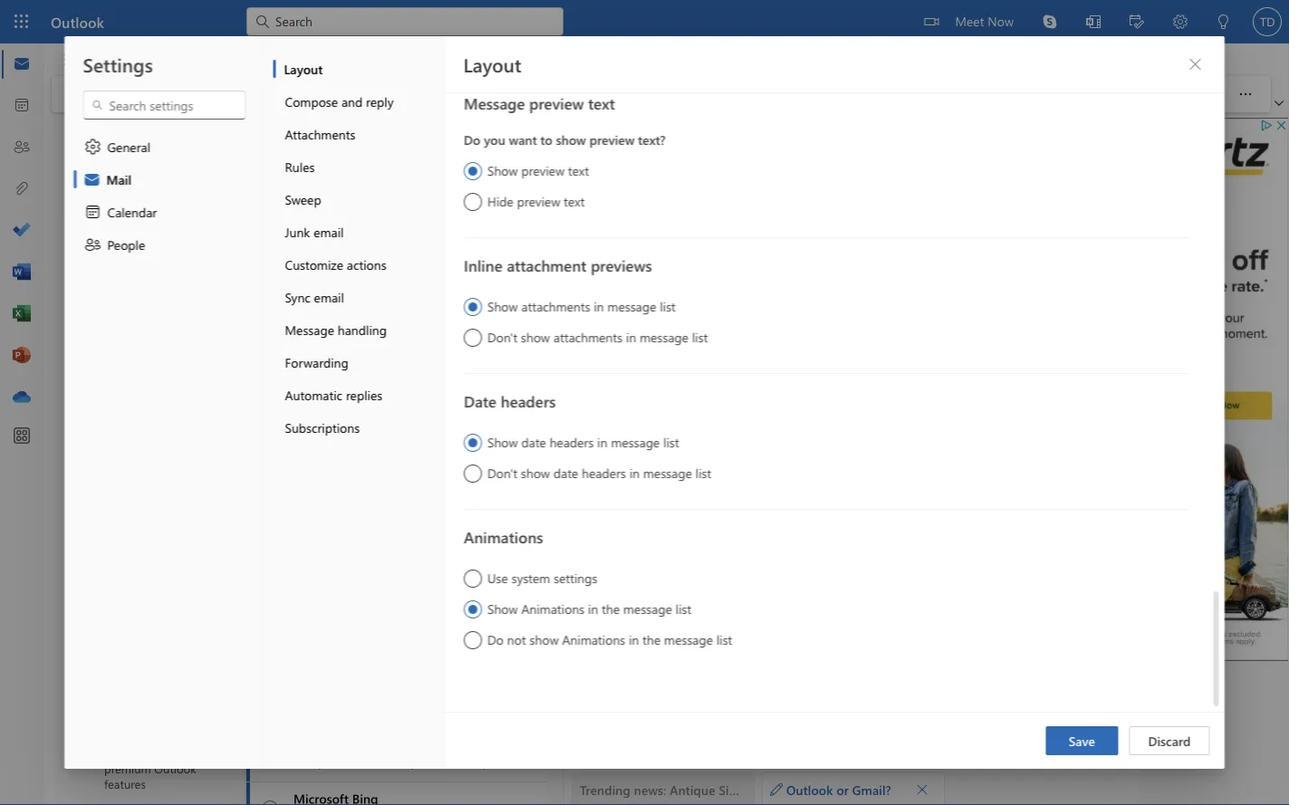 Task type: vqa. For each thing, say whether or not it's contained in the screenshot.
email in button
yes



Task type: describe. For each thing, give the bounding box(es) containing it.
complain
[[486, 662, 540, 679]]

Message body, press Alt+F10 to exit text field
[[583, 276, 1111, 528]]


[[771, 784, 783, 796]]

more for trending news: putin powerless to complain about china… and more
[[650, 662, 680, 679]]

system
[[511, 570, 550, 587]]

preview left text?
[[589, 131, 635, 148]]

not
[[507, 632, 526, 649]]

outlook inside hey mike, which do you prefer to email with? outlook or gmail? i personally prefer gmail as it is connected to chrome so it makes for using it way easier. excited to hear back from you! sincerely, test
[[800, 294, 851, 312]]

outlook inside banner
[[51, 12, 104, 31]]


[[925, 15, 939, 29]]

show for headers
[[487, 434, 518, 451]]

show date headers in message list
[[487, 434, 679, 451]]

tree containing 
[[66, 194, 212, 774]]

email
[[162, 240, 192, 257]]

do for do you want to show preview text?
[[464, 131, 480, 148]]

 button
[[334, 126, 363, 155]]

9/6/2023
[[464, 557, 508, 571]]

with?
[[764, 294, 797, 312]]

2 prefer from the left
[[992, 294, 1029, 312]]

1 tree item from the top
[[66, 267, 212, 303]]

 for right  button
[[349, 89, 360, 100]]

 inbox
[[108, 203, 166, 221]]

5  from the top
[[262, 474, 278, 490]]


[[108, 203, 126, 221]]

message handling button
[[273, 314, 445, 346]]

features
[[104, 776, 146, 792]]

 button
[[1184, 80, 1220, 109]]

preview for message preview text
[[529, 93, 584, 114]]


[[378, 85, 396, 103]]

1 prefer from the left
[[670, 294, 707, 312]]

outlook link
[[51, 0, 104, 44]]

 for microsoft bing
[[263, 254, 278, 268]]

compose
[[285, 93, 338, 110]]

2 tree item from the top
[[66, 303, 212, 339]]

what…
[[615, 262, 654, 278]]

do you want to show preview text? option group
[[464, 126, 1191, 214]]

2 horizontal spatial it
[[1090, 294, 1098, 312]]

do not show animations in the message list
[[487, 632, 732, 649]]

sync
[[285, 289, 311, 305]]

show attachments in message list
[[487, 298, 676, 315]]

of
[[420, 408, 431, 425]]

11 tree item from the top
[[66, 629, 212, 665]]

connected
[[596, 312, 664, 330]]

message button
[[261, 44, 339, 72]]

4 tree item from the top
[[66, 375, 212, 412]]


[[612, 85, 630, 103]]

gmail
[[1032, 294, 1069, 312]]

hey
[[583, 276, 607, 294]]

1 select a conversation checkbox from the top
[[250, 456, 294, 495]]

gmail? inside hey mike, which do you prefer to email with? outlook or gmail? i personally prefer gmail as it is connected to chrome so it makes for using it way easier. excited to hear back from you! sincerely, test
[[869, 294, 914, 312]]

numbering image
[[684, 85, 721, 103]]

junk inside button
[[285, 223, 310, 240]]

 calendar
[[84, 203, 157, 221]]

9/7/2023
[[463, 483, 508, 498]]

subscriptions button
[[273, 412, 445, 444]]

 button
[[873, 80, 909, 109]]

junk email
[[285, 223, 344, 240]]

draft saved at 7:57 am 
[[989, 232, 1111, 246]]

format
[[414, 49, 453, 66]]

2 horizontal spatial  button
[[347, 82, 362, 107]]

in down show animations in the message list
[[629, 632, 639, 649]]

discard button
[[1130, 727, 1211, 756]]

and right from…
[[659, 482, 681, 499]]

include group
[[1006, 76, 1139, 112]]

Select all messages checkbox
[[257, 129, 283, 154]]

today
[[418, 188, 452, 205]]

now
[[988, 12, 1014, 29]]

7 tree item from the top
[[66, 484, 212, 520]]

terms
[[383, 408, 416, 425]]

powerpoint image
[[13, 347, 31, 365]]

hide preview text
[[487, 193, 585, 210]]

text for show preview text
[[568, 162, 589, 179]]

9 tree item from the top
[[66, 557, 212, 593]]

singer
[[428, 262, 464, 278]]

to left hear
[[631, 330, 644, 347]]


[[451, 85, 469, 103]]

increase indent image
[[757, 85, 793, 103]]

4 show from the top
[[487, 601, 518, 618]]

excited
[[583, 330, 629, 347]]

legendary
[[294, 335, 353, 352]]

home
[[104, 49, 138, 66]]

and right 'china…'
[[626, 662, 647, 679]]

6 tree item from the top
[[66, 448, 212, 484]]

bing for monsters
[[350, 317, 375, 334]]

email inside hey mike, which do you prefer to email with? outlook or gmail? i personally prefer gmail as it is connected to chrome so it makes for using it way easier. excited to hear back from you! sincerely, test
[[726, 294, 761, 312]]

2  from the top
[[262, 254, 278, 270]]

folders tree item
[[66, 158, 212, 194]]

microsoft bing for legendary
[[294, 317, 375, 334]]

temu image
[[255, 173, 284, 202]]

 inside select a conversation checkbox
[[262, 401, 278, 417]]

forwarding button
[[273, 346, 445, 379]]


[[84, 203, 102, 221]]

left-rail-appbar navigation
[[4, 44, 40, 419]]

to left chrome
[[667, 312, 679, 330]]

0 vertical spatial attachments
[[521, 298, 590, 315]]

show for attachment
[[487, 298, 518, 315]]

news: for should
[[348, 482, 380, 499]]

or inside hey mike, which do you prefer to email with? outlook or gmail? i personally prefer gmail as it is connected to chrome so it makes for using it way easier. excited to hear back from you! sincerely, test
[[853, 294, 866, 312]]

date headers
[[464, 391, 556, 412]]

way
[[874, 312, 899, 330]]

1 vertical spatial gmail?
[[853, 782, 892, 798]]

0 vertical spatial the
[[602, 601, 620, 618]]


[[1157, 85, 1175, 103]]

monsters
[[356, 335, 408, 352]]

easier.
[[902, 312, 943, 330]]

0 vertical spatial more
[[682, 262, 711, 278]]

0 horizontal spatial it
[[751, 312, 759, 330]]

china…
[[581, 662, 622, 679]]

handling
[[338, 321, 387, 338]]

reply
[[366, 93, 394, 110]]

don't for attachment
[[487, 329, 517, 346]]

save button
[[1046, 727, 1119, 756]]

 button
[[441, 80, 478, 109]]

email for junk email
[[314, 223, 344, 240]]


[[91, 99, 104, 111]]

personally
[[924, 294, 989, 312]]

trending for trending news: putin powerless to complain about china… and more
[[294, 662, 343, 679]]

 inside select all messages option
[[262, 133, 278, 150]]

1 tree from the top
[[66, 114, 212, 158]]

insanely
[[464, 188, 511, 205]]

in up sincerely,
[[626, 329, 636, 346]]

Select a conversation checkbox
[[250, 383, 294, 422]]

10 tree item from the top
[[66, 593, 212, 629]]

calendar
[[107, 204, 157, 220]]

premium outlook features button
[[66, 720, 246, 806]]

meet
[[956, 12, 985, 29]]

7  from the top
[[262, 654, 278, 671]]

prices
[[542, 188, 575, 205]]

use system settings
[[487, 570, 597, 587]]

temu for temu
[[294, 170, 325, 187]]


[[339, 131, 357, 150]]

clipboard group
[[55, 76, 180, 112]]

 outlook or gmail?
[[771, 782, 892, 798]]

message for message handling
[[285, 321, 334, 338]]


[[84, 236, 102, 254]]

1 vertical spatial animations
[[521, 601, 584, 618]]

settings
[[83, 52, 153, 77]]


[[108, 239, 126, 257]]

temu for temu clearance only today - insanely low prices
[[294, 188, 325, 205]]

text for message preview text
[[588, 93, 615, 114]]

 tree item
[[66, 230, 212, 267]]

do for do not show animations in the message list
[[487, 632, 504, 649]]

trending for trending news: should supreme court disqualify trump from… and more
[[294, 482, 344, 499]]

layout inside tab panel
[[464, 52, 522, 77]]

2 select a conversation checkbox from the top
[[250, 710, 294, 749]]

5 tree item from the top
[[66, 412, 212, 448]]

in right is
[[594, 298, 604, 315]]

1 vertical spatial the
[[642, 632, 661, 649]]

show right not
[[529, 632, 559, 649]]

word image
[[13, 264, 31, 282]]

preview for hide preview text
[[517, 193, 560, 210]]

preview for show preview text
[[521, 162, 565, 179]]

microsoft for trending
[[294, 243, 347, 260]]

onedrive image
[[13, 389, 31, 407]]

message for message preview text
[[464, 93, 525, 114]]

replies
[[346, 387, 383, 403]]

updates
[[294, 408, 341, 425]]

low
[[515, 188, 538, 205]]

1 horizontal spatial it
[[863, 312, 871, 330]]

ad
[[468, 172, 480, 184]]

message preview text
[[464, 93, 615, 114]]

hide
[[487, 193, 513, 210]]

settings tab list
[[65, 36, 264, 770]]

to inside option group
[[540, 131, 552, 148]]



Task type: locate. For each thing, give the bounding box(es) containing it.
trending news: putin powerless to complain about china… and more
[[294, 662, 680, 679]]

use
[[435, 408, 455, 425]]

microsoft up updates
[[294, 390, 349, 407]]

excel image
[[13, 305, 31, 324]]

2 temu from the top
[[294, 188, 325, 205]]

show animations in the message list
[[487, 601, 691, 618]]

2 select a conversation checkbox from the top
[[250, 636, 294, 675]]

you right do
[[645, 294, 667, 312]]

 inside reading pane main content
[[916, 784, 929, 796]]

do inside option group
[[464, 131, 480, 148]]

microsoft
[[294, 243, 347, 260], [294, 317, 347, 334], [294, 390, 349, 407]]

news:
[[346, 262, 377, 278], [348, 482, 380, 499], [346, 662, 377, 679]]

1 vertical spatial  button
[[910, 777, 935, 803]]

message up compose
[[275, 49, 325, 66]]

temu up sweep on the top left of the page
[[294, 170, 325, 187]]

 left customize
[[263, 254, 278, 268]]

layout up  at the left top of the page
[[464, 52, 522, 77]]

to left the so at the top right of page
[[710, 294, 723, 312]]

show down 
[[487, 162, 518, 179]]

1 horizontal spatial the
[[642, 632, 661, 649]]

Select a conversation checkbox
[[250, 236, 294, 275], [250, 636, 294, 675], [250, 783, 294, 806]]

layout button
[[273, 53, 445, 85]]

home button
[[90, 44, 151, 72]]

0 vertical spatial do
[[464, 131, 480, 148]]

in right trump
[[629, 465, 640, 482]]

show down 9/8/2023
[[487, 434, 518, 451]]

1 vertical spatial headers
[[549, 434, 594, 451]]

subscriptions
[[285, 419, 360, 436]]

1 horizontal spatial  button
[[1182, 50, 1211, 79]]

1 vertical spatial news:
[[348, 482, 380, 499]]

people image
[[13, 139, 31, 157]]

dialog containing settings
[[0, 0, 1290, 806]]

1 horizontal spatial  button
[[290, 82, 305, 107]]

sweep
[[285, 191, 322, 208]]

preview up do you want to show preview text?
[[529, 93, 584, 114]]

 button inside reading pane main content
[[910, 777, 935, 803]]

and left reply
[[342, 93, 363, 110]]

1 vertical spatial select a conversation checkbox
[[250, 529, 294, 568]]

tree
[[66, 114, 212, 158], [66, 194, 212, 774]]

you
[[484, 131, 505, 148], [645, 294, 667, 312]]

discard
[[1149, 733, 1192, 750]]

bullets image
[[648, 85, 684, 103]]

0 horizontal spatial layout
[[284, 60, 323, 77]]

message
[[275, 49, 325, 66], [464, 93, 525, 114], [285, 321, 334, 338]]

 button for folders 'tree item'
[[75, 158, 106, 191]]

0 horizontal spatial 
[[84, 167, 99, 182]]

1 vertical spatial do
[[487, 632, 504, 649]]

premium
[[104, 761, 151, 777]]

decrease indent image
[[721, 85, 757, 103]]

0 vertical spatial news:
[[346, 262, 377, 278]]

folders
[[110, 165, 158, 184]]

2  from the top
[[263, 254, 278, 268]]

text inside format text button
[[457, 49, 478, 66]]

mail image
[[13, 55, 31, 73]]

to left complain
[[471, 662, 483, 679]]

0 horizontal spatial date
[[521, 434, 546, 451]]

 button for basic text group
[[290, 82, 305, 107]]

show inside do you want to show preview text? option group
[[487, 162, 518, 179]]

2 select a conversation checkbox from the top
[[250, 529, 294, 568]]

1 vertical spatial select a conversation checkbox
[[250, 710, 294, 749]]

3  from the top
[[262, 327, 278, 344]]

rules button
[[273, 150, 445, 183]]

prefer left gmail
[[992, 294, 1029, 312]]

you inside hey mike, which do you prefer to email with? outlook or gmail? i personally prefer gmail as it is connected to chrome so it makes for using it way easier. excited to hear back from you! sincerely, test
[[645, 294, 667, 312]]

show
[[487, 162, 518, 179], [487, 298, 518, 315], [487, 434, 518, 451], [487, 601, 518, 618]]

3 show from the top
[[487, 434, 518, 451]]

select a conversation checkbox for 9/13/2023
[[250, 309, 294, 348]]

2 show from the top
[[487, 298, 518, 315]]

0 vertical spatial temu
[[294, 170, 325, 187]]

sync email button
[[273, 281, 445, 314]]

show down use
[[487, 601, 518, 618]]

0 horizontal spatial or
[[837, 782, 849, 798]]

0 vertical spatial inbox
[[294, 130, 331, 149]]

 tree item
[[66, 194, 212, 230]]

0 vertical spatial don't
[[487, 329, 517, 346]]

 down message button
[[292, 89, 303, 100]]

 button down 
[[75, 158, 106, 191]]

or left way
[[853, 294, 866, 312]]

and inside button
[[342, 93, 363, 110]]

text down show preview text
[[564, 193, 585, 210]]

headers right date
[[501, 391, 556, 412]]

rules
[[285, 158, 315, 175]]

 for  button within folders 'tree item'
[[84, 167, 99, 182]]

8  from the top
[[262, 728, 278, 744]]

sweep button
[[273, 183, 445, 216]]

 button
[[369, 80, 405, 109]]

1 vertical spatial message
[[464, 93, 525, 114]]

reading pane main content
[[565, 113, 1140, 806]]

0 horizontal spatial junk
[[133, 240, 158, 257]]

1 vertical spatial more
[[685, 482, 715, 499]]

date down date headers
[[521, 434, 546, 451]]

0 vertical spatial select a conversation checkbox
[[250, 309, 294, 348]]

Select a conversation checkbox
[[250, 309, 294, 348], [250, 529, 294, 568]]

more up chrome
[[682, 262, 711, 278]]

news: for antique
[[346, 262, 377, 278]]

8 tree item from the top
[[66, 520, 212, 557]]

2 vertical spatial news:
[[346, 662, 377, 679]]

Add a subject text field
[[572, 225, 973, 254]]

temu down rules
[[294, 188, 325, 205]]

tags group
[[1148, 76, 1220, 112]]

document containing settings
[[0, 0, 1290, 806]]

microsoft up legendary
[[294, 317, 347, 334]]

trending for trending news: antique singer sewing machine values & what… and more
[[294, 262, 343, 278]]

email left with?
[[726, 294, 761, 312]]

1 temu from the top
[[294, 170, 325, 187]]

in up 'don't show date headers in message list'
[[597, 434, 607, 451]]

outlook inside premium outlook features
[[154, 761, 196, 777]]

3 select a conversation checkbox from the top
[[250, 783, 294, 806]]

microsoft bing for trending
[[294, 243, 375, 260]]

attachment
[[507, 255, 586, 276]]

layout
[[464, 52, 522, 77], [284, 60, 323, 77]]

settings heading
[[83, 52, 153, 77]]

trending down the subscriptions
[[294, 482, 344, 499]]

show right 9/13/2023
[[521, 329, 550, 346]]

 inside layout tab panel
[[1189, 57, 1203, 72]]

 button
[[53, 44, 90, 75]]

do
[[626, 294, 642, 312]]

1  from the top
[[263, 133, 278, 148]]

2 microsoft bing from the top
[[294, 317, 375, 334]]

to
[[540, 131, 552, 148], [710, 294, 723, 312], [667, 312, 679, 330], [631, 330, 644, 347], [345, 408, 357, 425], [471, 662, 483, 679]]

layout up compose
[[284, 60, 323, 77]]

1 horizontal spatial do
[[487, 632, 504, 649]]

1 horizontal spatial or
[[853, 294, 866, 312]]

 inside select all messages option
[[263, 133, 278, 148]]

microsoft for legendary
[[294, 317, 347, 334]]

saved
[[1016, 232, 1044, 246]]

0 vertical spatial 
[[1189, 57, 1203, 72]]

news: left putin on the left of page
[[346, 662, 377, 679]]

the
[[602, 601, 620, 618], [642, 632, 661, 649]]

to do image
[[13, 222, 31, 240]]

animations up 9/6/2023
[[464, 527, 543, 548]]

attachments
[[521, 298, 590, 315], [553, 329, 622, 346]]

message up 
[[464, 93, 525, 114]]

0 vertical spatial trending
[[294, 262, 343, 278]]

 up temu 'image'
[[263, 133, 278, 148]]

preview up prices
[[521, 162, 565, 179]]

calendar image
[[13, 97, 31, 115]]

1 vertical spatial you
[[645, 294, 667, 312]]

2 trending from the top
[[294, 482, 344, 499]]

 button left reply
[[347, 82, 362, 107]]

hear
[[647, 330, 675, 347]]

junk inside  junk email
[[133, 240, 158, 257]]

junk
[[285, 223, 310, 240], [133, 240, 158, 257]]

0 vertical spatial headers
[[501, 391, 556, 412]]

compose and reply button
[[273, 85, 445, 118]]

 down 
[[84, 167, 99, 182]]

0 vertical spatial select a conversation checkbox
[[250, 236, 294, 275]]

headers down show date headers in message list
[[582, 465, 626, 482]]

it right as
[[1090, 294, 1098, 312]]

1 select a conversation checkbox from the top
[[250, 309, 294, 348]]

show down basic text group
[[556, 131, 586, 148]]

inbox inside inbox 
[[294, 130, 331, 149]]

show down the trending news: antique singer sewing machine values & what… and more in the top of the page
[[487, 298, 518, 315]]

inbox right 
[[133, 204, 166, 221]]

message inside layout tab panel
[[464, 93, 525, 114]]

inbox 
[[294, 130, 357, 150]]

message inside tab list
[[275, 49, 325, 66]]

1 select a conversation checkbox from the top
[[250, 236, 294, 275]]

2 don't from the top
[[487, 465, 517, 482]]

&
[[601, 262, 611, 278]]

junk down sweep on the top left of the page
[[285, 223, 310, 240]]

show preview text
[[487, 162, 589, 179]]

as
[[1072, 294, 1087, 312]]

from…
[[618, 482, 656, 499]]

to right filter
[[540, 131, 552, 148]]

12 tree item from the top
[[66, 665, 212, 702]]

0 horizontal spatial prefer
[[670, 294, 707, 312]]

to left our
[[345, 408, 357, 425]]

don't up date headers
[[487, 329, 517, 346]]

outlook right premium
[[154, 761, 196, 777]]

1 vertical spatial or
[[837, 782, 849, 798]]


[[292, 89, 303, 100], [349, 89, 360, 100], [84, 167, 99, 182]]

text right format
[[457, 49, 478, 66]]

headers up 'don't show date headers in message list'
[[549, 434, 594, 451]]

1 horizontal spatial inbox
[[294, 130, 331, 149]]

trending news: should supreme court disqualify trump from… and more
[[294, 482, 715, 499]]

text up do you want to show preview text?
[[588, 93, 615, 114]]

0 vertical spatial microsoft
[[294, 243, 347, 260]]

0 vertical spatial message
[[275, 49, 325, 66]]

2 vertical spatial headers
[[582, 465, 626, 482]]

prefer up the back
[[670, 294, 707, 312]]

2 tree from the top
[[66, 194, 212, 774]]

show inside option group
[[556, 131, 586, 148]]

1 microsoft from the top
[[294, 243, 347, 260]]

outlook up  button
[[51, 12, 104, 31]]

2 microsoft from the top
[[294, 317, 347, 334]]

select a conversation checkbox for trending news: antique singer sewing machine values & what… and more
[[250, 236, 294, 275]]

2 bing from the top
[[350, 317, 375, 334]]

inline
[[464, 255, 502, 276]]

text up prices
[[568, 162, 589, 179]]

you inside option group
[[484, 131, 505, 148]]

0 horizontal spatial 
[[916, 784, 929, 796]]

document
[[0, 0, 1290, 806]]

6  from the top
[[262, 548, 278, 564]]


[[83, 170, 101, 189]]

inbox
[[294, 130, 331, 149], [133, 204, 166, 221]]

1 vertical spatial select a conversation checkbox
[[250, 636, 294, 675]]

1 vertical spatial 
[[263, 254, 278, 268]]

trending up 'sync email'
[[294, 262, 343, 278]]

to inside microsoft updates to our terms of use 9/8/2023
[[345, 408, 357, 425]]

select a conversation checkbox for trending news: putin powerless to complain about china… and more
[[250, 636, 294, 675]]

1 don't from the top
[[487, 329, 517, 346]]

3 trending from the top
[[294, 662, 343, 679]]

0 vertical spatial animations
[[464, 527, 543, 548]]

 button
[[144, 80, 180, 109]]

 for inbox
[[263, 133, 278, 148]]

trump
[[577, 482, 614, 499]]

1 vertical spatial temu
[[294, 188, 325, 205]]

1 vertical spatial don't
[[487, 465, 517, 482]]

don't show date headers in message list
[[487, 465, 711, 482]]

2 vertical spatial trending
[[294, 662, 343, 679]]

Search settings search field
[[104, 96, 227, 114]]

 junk email
[[108, 239, 192, 257]]

basic text group
[[189, 76, 945, 112]]

layout heading
[[464, 52, 522, 77]]

2 vertical spatial message
[[285, 321, 334, 338]]

email for sync email
[[314, 289, 344, 305]]

1 horizontal spatial 
[[1189, 57, 1203, 72]]

0 vertical spatial you
[[484, 131, 505, 148]]

0 horizontal spatial do
[[464, 131, 480, 148]]

text for hide preview text
[[564, 193, 585, 210]]

automatic replies
[[285, 387, 383, 403]]

0 horizontal spatial the
[[602, 601, 620, 618]]

attachments up sincerely,
[[553, 329, 622, 346]]

or right ''
[[837, 782, 849, 798]]

dialog
[[0, 0, 1290, 806]]


[[153, 85, 171, 103]]

0 vertical spatial 
[[263, 133, 278, 148]]

1 vertical spatial 
[[916, 784, 929, 796]]

1  from the top
[[262, 133, 278, 150]]

microsoft inside microsoft updates to our terms of use 9/8/2023
[[294, 390, 349, 407]]

in up do not show animations in the message list
[[588, 601, 598, 618]]

microsoft updates to our terms of use 9/8/2023
[[294, 390, 508, 425]]

microsoft bing down junk email
[[294, 243, 375, 260]]

or
[[853, 294, 866, 312], [837, 782, 849, 798]]

0 horizontal spatial  button
[[75, 158, 106, 191]]

forwarding
[[285, 354, 349, 371]]

more right from…
[[685, 482, 715, 499]]

0 vertical spatial gmail?
[[869, 294, 914, 312]]

 inside select a conversation option
[[263, 254, 278, 268]]

inbox heading
[[294, 121, 363, 160]]

outlook banner
[[0, 0, 1290, 44]]

 button
[[1182, 50, 1211, 79], [910, 777, 935, 803]]

it right the so at the top right of page
[[751, 312, 759, 330]]

date down show date headers in message list
[[553, 465, 578, 482]]

junk right 
[[133, 240, 158, 257]]

1 vertical spatial microsoft bing
[[294, 317, 375, 334]]

bing for news:
[[350, 243, 375, 260]]

application
[[0, 0, 1290, 806]]


[[1099, 233, 1111, 246]]

prefer
[[670, 294, 707, 312], [992, 294, 1029, 312]]

outlook right ''
[[787, 782, 834, 798]]

0 horizontal spatial you
[[484, 131, 505, 148]]

 for  button inside reading pane main content
[[916, 784, 929, 796]]

news: up "sync email" button
[[346, 262, 377, 278]]

you left want
[[484, 131, 505, 148]]

2 vertical spatial microsoft
[[294, 390, 349, 407]]

animations down show animations in the message list
[[562, 632, 625, 649]]

microsoft bing
[[294, 243, 375, 260], [294, 317, 375, 334]]

email right sync
[[314, 289, 344, 305]]

inbox inside  inbox
[[133, 204, 166, 221]]

1 horizontal spatial junk
[[285, 223, 310, 240]]

Select a conversation checkbox
[[250, 456, 294, 495], [250, 710, 294, 749]]

news: left should
[[348, 482, 380, 499]]

machine
[[511, 262, 559, 278]]

message list section
[[247, 116, 715, 806]]

message down 'sync email'
[[285, 321, 334, 338]]

the up do not show animations in the message list
[[602, 601, 620, 618]]

outlook right with?
[[800, 294, 851, 312]]

tab list
[[90, 44, 623, 72]]

 button down message button
[[290, 82, 305, 107]]

1 vertical spatial inbox
[[133, 204, 166, 221]]

don't for headers
[[487, 465, 517, 482]]

legendary monsters quiz
[[294, 335, 435, 352]]

people
[[107, 236, 145, 253]]

microsoft down junk email
[[294, 243, 347, 260]]

3 microsoft from the top
[[294, 390, 349, 407]]

1 horizontal spatial date
[[553, 465, 578, 482]]

13 tree item from the top
[[66, 702, 212, 738]]

2 vertical spatial select a conversation checkbox
[[250, 783, 294, 806]]

so
[[733, 312, 748, 330]]

layout tab panel
[[446, 36, 1225, 770]]

1 horizontal spatial 
[[292, 89, 303, 100]]

tab list containing home
[[90, 44, 623, 72]]

1 horizontal spatial you
[[645, 294, 667, 312]]

message
[[607, 298, 656, 315], [640, 329, 689, 346], [611, 434, 660, 451], [643, 465, 692, 482], [623, 601, 672, 618], [664, 632, 713, 649]]

preview down show preview text
[[517, 193, 560, 210]]

1 vertical spatial microsoft
[[294, 317, 347, 334]]

show for you
[[487, 162, 518, 179]]

don't
[[487, 329, 517, 346], [487, 465, 517, 482]]

quiz
[[411, 335, 435, 352]]

0 vertical spatial microsoft bing
[[294, 243, 375, 260]]

message list list box
[[247, 161, 715, 806]]


[[486, 133, 505, 151]]

news: for putin
[[346, 662, 377, 679]]

the down show animations in the message list
[[642, 632, 661, 649]]

1 vertical spatial attachments
[[553, 329, 622, 346]]

text
[[457, 49, 478, 66], [588, 93, 615, 114], [568, 162, 589, 179], [564, 193, 585, 210]]

more down do not show animations in the message list
[[650, 662, 680, 679]]

do you want to show preview text?
[[464, 131, 665, 148]]

0 vertical spatial select a conversation checkbox
[[250, 456, 294, 495]]

1 vertical spatial trending
[[294, 482, 344, 499]]

and right the what…
[[657, 262, 679, 278]]

bing
[[350, 243, 375, 260], [350, 317, 375, 334]]

application containing settings
[[0, 0, 1290, 806]]

 inside folders 'tree item'
[[84, 167, 99, 182]]

files image
[[13, 180, 31, 199]]

format text
[[414, 49, 478, 66]]

4  from the top
[[262, 401, 278, 417]]

which
[[583, 294, 623, 312]]

0 vertical spatial tree
[[66, 114, 212, 158]]

trending left putin on the left of page
[[294, 662, 343, 679]]


[[882, 85, 900, 103]]

select a conversation checkbox for 9/6/2023
[[250, 529, 294, 568]]

show right court
[[521, 465, 550, 482]]

1 show from the top
[[487, 162, 518, 179]]

 for  button for basic text group
[[292, 89, 303, 100]]

0 vertical spatial bing
[[350, 243, 375, 260]]

it left way
[[863, 312, 871, 330]]

court
[[482, 482, 515, 499]]

tree item
[[66, 267, 212, 303], [66, 303, 212, 339], [66, 339, 212, 375], [66, 375, 212, 412], [66, 412, 212, 448], [66, 448, 212, 484], [66, 484, 212, 520], [66, 520, 212, 557], [66, 557, 212, 593], [66, 593, 212, 629], [66, 629, 212, 665], [66, 665, 212, 702], [66, 702, 212, 738]]

chrome
[[682, 312, 730, 330]]

2 vertical spatial more
[[650, 662, 680, 679]]

inbox up rules
[[294, 130, 331, 149]]

0 vertical spatial  button
[[1182, 50, 1211, 79]]

 button inside folders 'tree item'
[[75, 158, 106, 191]]

1 bing from the top
[[350, 243, 375, 260]]

message for message
[[275, 49, 325, 66]]

1 horizontal spatial layout
[[464, 52, 522, 77]]

do left 
[[464, 131, 480, 148]]

1 microsoft bing from the top
[[294, 243, 375, 260]]

email up customize actions at the left top
[[314, 223, 344, 240]]

draft
[[989, 232, 1013, 246]]

2 vertical spatial animations
[[562, 632, 625, 649]]

1 vertical spatial bing
[[350, 317, 375, 334]]

0 vertical spatial or
[[853, 294, 866, 312]]

email
[[314, 223, 344, 240], [314, 289, 344, 305], [726, 294, 761, 312]]

layout inside button
[[284, 60, 323, 77]]

test
[[583, 367, 609, 385]]

animations down use system settings on the left
[[521, 601, 584, 618]]

microsoft bing up legendary
[[294, 317, 375, 334]]

don't up 9/7/2023
[[487, 465, 517, 482]]

am
[[1082, 232, 1099, 246]]

1 vertical spatial date
[[553, 465, 578, 482]]

1 trending from the top
[[294, 262, 343, 278]]

save
[[1069, 733, 1096, 750]]

0 horizontal spatial inbox
[[133, 204, 166, 221]]

 for  button to the top
[[1189, 57, 1203, 72]]

1 horizontal spatial prefer
[[992, 294, 1029, 312]]

format text button
[[400, 44, 492, 72]]

do left not
[[487, 632, 504, 649]]

2 horizontal spatial 
[[349, 89, 360, 100]]

0 vertical spatial date
[[521, 434, 546, 451]]

1 vertical spatial tree
[[66, 194, 212, 774]]

 down layout button
[[349, 89, 360, 100]]

0 horizontal spatial  button
[[910, 777, 935, 803]]

more apps image
[[13, 428, 31, 446]]

attachments down the inline attachment previews
[[521, 298, 590, 315]]

more for trending news: should supreme court disqualify trump from… and more
[[685, 482, 715, 499]]

3 tree item from the top
[[66, 339, 212, 375]]



